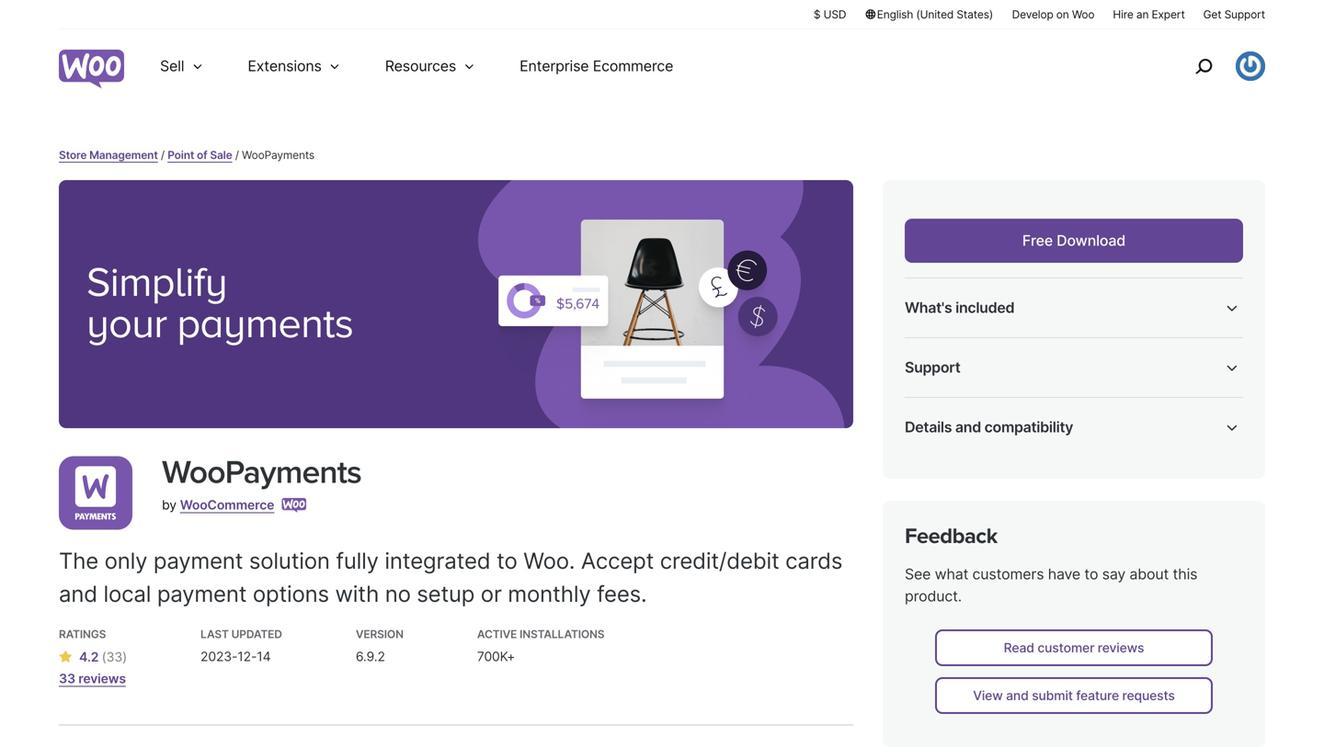 Task type: describe. For each thing, give the bounding box(es) containing it.
woopayments
[[162, 453, 361, 492]]

store
[[59, 149, 87, 162]]

processors
[[1101, 568, 1169, 584]]

setup
[[417, 581, 475, 608]]

compatibility
[[984, 418, 1073, 436]]

0 vertical spatial 33
[[106, 650, 122, 665]]

say
[[1102, 566, 1126, 584]]

what's
[[905, 299, 952, 317]]

to inside "see what customers have to say about this product."
[[1084, 566, 1098, 584]]

free for free download
[[1022, 232, 1053, 250]]

2023- inside "last updated 2023-12-14"
[[200, 649, 238, 665]]

chevron up image for what's included
[[1221, 297, 1243, 319]]

ratings
[[59, 628, 106, 641]]

documentation
[[1045, 437, 1136, 453]]

included
[[955, 299, 1014, 317]]

payments
[[1034, 568, 1094, 584]]

have
[[1048, 566, 1080, 584]]

develop
[[1012, 8, 1053, 21]]

see
[[905, 566, 931, 584]]

0 vertical spatial reviews
[[1098, 641, 1144, 656]]

by woocommerce
[[162, 497, 274, 513]]

1 vertical spatial payment
[[157, 581, 247, 608]]

accept
[[581, 548, 654, 575]]

expert
[[1152, 8, 1185, 21]]

feedback
[[905, 524, 997, 549]]

enterprise ecommerce
[[520, 57, 673, 75]]

last update
[[905, 499, 977, 514]]

and inside the only payment solution fully integrated to woo. accept credit/debit cards and local payment options with no setup or monthly fees.
[[59, 581, 97, 608]]

details
[[905, 418, 952, 436]]

0 vertical spatial 2023-
[[1034, 499, 1070, 514]]

&
[[1172, 568, 1181, 584]]

2023-12-14
[[1034, 499, 1104, 514]]

free customer support
[[921, 360, 1056, 376]]

on
[[1056, 8, 1069, 21]]

view documentation
[[1012, 437, 1136, 453]]

version for version 6.9.2
[[356, 628, 403, 641]]

version 6.9.2
[[356, 628, 403, 665]]

or
[[481, 581, 502, 608]]

$
[[814, 8, 821, 21]]

about
[[1130, 566, 1169, 584]]

of for /
[[197, 149, 207, 162]]

submit
[[1032, 688, 1073, 704]]

sale for /
[[210, 149, 232, 162]]

1 horizontal spatial 14
[[1090, 499, 1104, 514]]

free download
[[1022, 232, 1126, 250]]

read customer reviews link
[[935, 630, 1213, 667]]

updates
[[951, 332, 999, 348]]

with inside the only payment solution fully integrated to woo. accept credit/debit cards and local payment options with no setup or monthly fees.
[[335, 581, 379, 608]]

subscriptions
[[1064, 656, 1148, 671]]

resources
[[385, 57, 456, 75]]

🇺🇸 united states 🇦🇺 australia
[[1034, 689, 1130, 723]]

states
[[1092, 689, 1130, 705]]

processors & gateways point of sale
[[1034, 568, 1233, 638]]

search image
[[1189, 51, 1218, 81]]

countries
[[905, 689, 964, 705]]

breadcrumb element
[[59, 147, 1265, 164]]

read
[[1004, 641, 1034, 656]]

get support link
[[1203, 6, 1265, 22]]

1 vertical spatial woo
[[1034, 656, 1061, 671]]

usd
[[824, 8, 846, 21]]

free for free customer support
[[921, 360, 947, 376]]

12- inside "last updated 2023-12-14"
[[238, 649, 257, 665]]

requests
[[1122, 688, 1175, 704]]

chevron up image for details and compatibility
[[1221, 417, 1243, 439]]

free download link
[[905, 219, 1243, 263]]

updated
[[231, 628, 282, 641]]

states)
[[957, 8, 993, 21]]

chevron up image
[[1221, 357, 1243, 379]]

0 vertical spatial payment
[[153, 548, 243, 575]]

extensions
[[248, 57, 322, 75]]

view for view and submit feature requests
[[973, 688, 1003, 704]]

and for details
[[955, 418, 981, 436]]

enterprise
[[520, 57, 589, 75]]

woocommerce link for handled by
[[986, 392, 1094, 410]]

store management link
[[59, 149, 158, 162]]

1 horizontal spatial support
[[1224, 8, 1265, 21]]

woo subscriptions link
[[1034, 656, 1148, 671]]

version history
[[1114, 499, 1206, 514]]

fees.
[[597, 581, 647, 608]]

1 horizontal spatial with
[[947, 656, 973, 671]]

active
[[477, 628, 517, 641]]

category
[[905, 532, 962, 548]]

installations
[[520, 628, 604, 641]]

0 vertical spatial woo
[[1072, 8, 1095, 21]]

0 horizontal spatial woocommerce
[[180, 497, 274, 513]]

14 inside "last updated 2023-12-14"
[[257, 649, 271, 665]]

history
[[1164, 499, 1206, 514]]

1 vertical spatial reviews
[[78, 671, 126, 687]]

version history link
[[1114, 499, 1206, 514]]

the
[[59, 548, 98, 575]]



Task type: vqa. For each thing, say whether or not it's contained in the screenshot.


Task type: locate. For each thing, give the bounding box(es) containing it.
1 horizontal spatial version
[[905, 465, 951, 481]]

version down no
[[356, 628, 403, 641]]

0 horizontal spatial 6.9.2
[[356, 649, 385, 665]]

point of sale link down the processors & gateways link
[[1034, 604, 1233, 638]]

resources button
[[363, 29, 498, 103]]

4.2
[[79, 650, 99, 665]]

0 vertical spatial woocommerce link
[[986, 392, 1094, 410]]

woocommerce link up compatibility
[[986, 392, 1094, 410]]

0 vertical spatial 6.9.2
[[1034, 465, 1063, 481]]

1 horizontal spatial and
[[955, 418, 981, 436]]

monthly
[[508, 581, 591, 608]]

developed by woocommerce image
[[282, 498, 307, 513]]

local
[[103, 581, 151, 608]]

1 horizontal spatial 2023-
[[1034, 499, 1070, 514]]

0 horizontal spatial last
[[200, 628, 229, 641]]

1 horizontal spatial by
[[966, 392, 982, 410]]

point of sale link right /
[[168, 149, 232, 162]]

by up details and compatibility
[[966, 392, 982, 410]]

6.9.2 down no
[[356, 649, 385, 665]]

6.9.2 inside version 6.9.2
[[356, 649, 385, 665]]

0 vertical spatial view
[[1012, 437, 1042, 453]]

processors & gateways link
[[1034, 568, 1181, 602]]

0 vertical spatial and
[[955, 418, 981, 436]]

reviews down processors & gateways point of sale
[[1098, 641, 1144, 656]]

enterprise ecommerce link
[[498, 29, 695, 103]]

of inside processors & gateways point of sale
[[1034, 622, 1046, 638]]

0 vertical spatial point
[[168, 149, 194, 162]]

0 horizontal spatial by
[[162, 497, 176, 513]]

1 vertical spatial 14
[[257, 649, 271, 665]]

1 vertical spatial free
[[921, 332, 947, 348]]

active installations 700k+
[[477, 628, 604, 665]]

last up category
[[905, 499, 931, 514]]

0 horizontal spatial version
[[356, 628, 403, 641]]

last for last update
[[905, 499, 931, 514]]

2 vertical spatial version
[[356, 628, 403, 641]]

view right countries
[[973, 688, 1003, 704]]

12- down view documentation link
[[1070, 499, 1090, 514]]

payments ,
[[1034, 568, 1101, 584]]

gateways
[[1034, 586, 1094, 602]]

1 horizontal spatial sale
[[1049, 622, 1075, 638]]

0 vertical spatial free
[[1022, 232, 1053, 250]]

0 horizontal spatial reviews
[[78, 671, 126, 687]]

0 vertical spatial sale
[[210, 149, 232, 162]]

customer for free
[[951, 360, 1007, 376]]

what's included
[[905, 299, 1014, 317]]

1 vertical spatial 2023-
[[200, 649, 238, 665]]

solution
[[249, 548, 330, 575]]

point inside breadcrumb element
[[168, 149, 194, 162]]

0 horizontal spatial 33
[[59, 671, 75, 687]]

0 horizontal spatial 12-
[[238, 649, 257, 665]]

free for free updates
[[921, 332, 947, 348]]

handled by woocommerce
[[905, 392, 1094, 410]]

see what customers have to say about this product.
[[905, 566, 1198, 606]]

0 vertical spatial support
[[1224, 8, 1265, 21]]

1 horizontal spatial of
[[1034, 622, 1046, 638]]

what
[[935, 566, 968, 584]]

sale left / woopayments on the left
[[210, 149, 232, 162]]

point
[[168, 149, 194, 162], [1202, 604, 1233, 620]]

0 vertical spatial point of sale link
[[168, 149, 232, 162]]

1 horizontal spatial last
[[905, 499, 931, 514]]

version up the last update
[[905, 465, 951, 481]]

open account menu image
[[1236, 51, 1265, 81]]

1 vertical spatial view
[[973, 688, 1003, 704]]

1 horizontal spatial view
[[1012, 437, 1042, 453]]

1 horizontal spatial to
[[1084, 566, 1098, 584]]

1 vertical spatial version
[[1114, 499, 1161, 514]]

1 vertical spatial by
[[162, 497, 176, 513]]

point for management
[[168, 149, 194, 162]]

ecommerce
[[593, 57, 673, 75]]

0 horizontal spatial with
[[335, 581, 379, 608]]

sale up read customer reviews
[[1049, 622, 1075, 638]]

develop on woo link
[[1012, 6, 1095, 22]]

chevron up image up chevron up icon
[[1221, 297, 1243, 319]]

works
[[905, 656, 944, 671]]

free down what's
[[921, 332, 947, 348]]

0 vertical spatial 12-
[[1070, 499, 1090, 514]]

1 horizontal spatial woocommerce link
[[986, 392, 1094, 410]]

get support
[[1203, 8, 1265, 21]]

/ woopayments
[[235, 149, 314, 162]]

service navigation menu element
[[1156, 36, 1265, 96]]

reviews down '4.2 ( 33 )'
[[78, 671, 126, 687]]

to inside the only payment solution fully integrated to woo. accept credit/debit cards and local payment options with no setup or monthly fees.
[[497, 548, 517, 575]]

0 horizontal spatial woocommerce link
[[180, 497, 274, 513]]

woo
[[1072, 8, 1095, 21], [1034, 656, 1061, 671]]

1 vertical spatial support
[[905, 359, 960, 377]]

integrated
[[385, 548, 491, 575]]

1 horizontal spatial woocommerce
[[986, 392, 1094, 410]]

$ usd button
[[814, 6, 846, 22]]

0 vertical spatial chevron up image
[[1221, 297, 1243, 319]]

0 horizontal spatial to
[[497, 548, 517, 575]]

0 horizontal spatial point of sale link
[[168, 149, 232, 162]]

0 horizontal spatial point
[[168, 149, 194, 162]]

0 horizontal spatial support
[[905, 359, 960, 377]]

get
[[1203, 8, 1221, 21]]

view and submit feature requests
[[973, 688, 1175, 704]]

chevron up image down chevron up icon
[[1221, 417, 1243, 439]]

view and submit feature requests link
[[935, 678, 1213, 715]]

to up or in the bottom left of the page
[[497, 548, 517, 575]]

1 vertical spatial with
[[947, 656, 973, 671]]

and right details
[[955, 418, 981, 436]]

sale for gateways
[[1049, 622, 1075, 638]]

details and compatibility
[[905, 418, 1073, 436]]

and down the
[[59, 581, 97, 608]]

$ usd
[[814, 8, 846, 21]]

last left updated
[[200, 628, 229, 641]]

english (united states) button
[[865, 6, 994, 22]]

0 vertical spatial version
[[905, 465, 951, 481]]

1 vertical spatial customer
[[1038, 641, 1094, 656]]

of
[[197, 149, 207, 162], [1034, 622, 1046, 638]]

woo right on
[[1072, 8, 1095, 21]]

1 vertical spatial of
[[1034, 622, 1046, 638]]

version left history
[[1114, 499, 1161, 514]]

6.9.2 down view documentation
[[1034, 465, 1063, 481]]

0 vertical spatial 14
[[1090, 499, 1104, 514]]

this
[[1173, 566, 1198, 584]]

to left say
[[1084, 566, 1098, 584]]

woo up the submit
[[1034, 656, 1061, 671]]

0 horizontal spatial sale
[[210, 149, 232, 162]]

1 vertical spatial 12-
[[238, 649, 257, 665]]

1 vertical spatial woocommerce
[[180, 497, 274, 513]]

sale inside processors & gateways point of sale
[[1049, 622, 1075, 638]]

0 horizontal spatial woo
[[1034, 656, 1061, 671]]

options
[[253, 581, 329, 608]]

last for last updated 2023-12-14
[[200, 628, 229, 641]]

0 horizontal spatial 14
[[257, 649, 271, 665]]

of inside breadcrumb element
[[197, 149, 207, 162]]

support
[[1010, 360, 1056, 376]]

2023-
[[1034, 499, 1070, 514], [200, 649, 238, 665]]

4.2 ( 33 )
[[79, 650, 127, 665]]

2 chevron up image from the top
[[1221, 417, 1243, 439]]

hire an expert link
[[1113, 6, 1185, 22]]

version for version
[[905, 465, 951, 481]]

woo.
[[523, 548, 575, 575]]

credit/debit
[[660, 548, 779, 575]]

support right get
[[1224, 8, 1265, 21]]

33
[[106, 650, 122, 665], [59, 671, 75, 687]]

woopayments product heading image image
[[59, 180, 853, 428]]

sale
[[210, 149, 232, 162], [1049, 622, 1075, 638]]

and for view
[[1006, 688, 1029, 704]]

0 vertical spatial last
[[905, 499, 931, 514]]

,
[[1094, 568, 1097, 584]]

1 vertical spatial 33
[[59, 671, 75, 687]]

2023- down updated
[[200, 649, 238, 665]]

no
[[385, 581, 411, 608]]

woocommerce link down woopayments on the left bottom
[[180, 497, 274, 513]]

last updated 2023-12-14
[[200, 628, 282, 665]]

14 down documentation
[[1090, 499, 1104, 514]]

of for gateways
[[1034, 622, 1046, 638]]

2 vertical spatial and
[[1006, 688, 1029, 704]]

by right 'product icon'
[[162, 497, 176, 513]]

point for &
[[1202, 604, 1233, 620]]

update
[[934, 499, 977, 514]]

only
[[104, 548, 147, 575]]

english
[[877, 8, 913, 21]]

with right works
[[947, 656, 973, 671]]

)
[[122, 650, 127, 665]]

management
[[89, 149, 158, 162]]

view
[[1012, 437, 1042, 453], [973, 688, 1003, 704]]

works with
[[905, 656, 973, 671]]

support
[[1224, 8, 1265, 21], [905, 359, 960, 377]]

0 vertical spatial of
[[197, 149, 207, 162]]

sale inside breadcrumb element
[[210, 149, 232, 162]]

point inside processors & gateways point of sale
[[1202, 604, 1233, 620]]

woocommerce up compatibility
[[986, 392, 1094, 410]]

1 vertical spatial chevron up image
[[1221, 417, 1243, 439]]

product icon image
[[59, 457, 132, 530]]

of up read
[[1034, 622, 1046, 638]]

chevron up image
[[1221, 297, 1243, 319], [1221, 417, 1243, 439]]

2 horizontal spatial version
[[1114, 499, 1161, 514]]

0 vertical spatial customer
[[951, 360, 1007, 376]]

customers
[[972, 566, 1044, 584]]

handled
[[905, 392, 962, 410]]

and left the submit
[[1006, 688, 1029, 704]]

woocommerce link
[[986, 392, 1094, 410], [180, 497, 274, 513]]

payment down by woocommerce
[[153, 548, 243, 575]]

(united
[[916, 8, 954, 21]]

extensions button
[[226, 29, 363, 103]]

view for view documentation
[[1012, 437, 1042, 453]]

1 vertical spatial 6.9.2
[[356, 649, 385, 665]]

0 vertical spatial by
[[966, 392, 982, 410]]

0 horizontal spatial 2023-
[[200, 649, 238, 665]]

/
[[161, 149, 165, 162]]

1 vertical spatial sale
[[1049, 622, 1075, 638]]

payment up "last updated 2023-12-14"
[[157, 581, 247, 608]]

700k+
[[477, 649, 515, 665]]

woocommerce down woopayments on the left bottom
[[180, 497, 274, 513]]

free left download at the right of page
[[1022, 232, 1053, 250]]

develop on woo
[[1012, 8, 1095, 21]]

product.
[[905, 588, 962, 606]]

an
[[1136, 8, 1149, 21]]

1 chevron up image from the top
[[1221, 297, 1243, 319]]

download
[[1057, 232, 1126, 250]]

1 horizontal spatial 6.9.2
[[1034, 465, 1063, 481]]

14 down updated
[[257, 649, 271, 665]]

🇺🇸 united
[[1034, 689, 1089, 705]]

1 horizontal spatial reviews
[[1098, 641, 1144, 656]]

6.9.2
[[1034, 465, 1063, 481], [356, 649, 385, 665]]

1 vertical spatial woocommerce link
[[180, 497, 274, 513]]

1 vertical spatial and
[[59, 581, 97, 608]]

woocommerce link for by
[[180, 497, 274, 513]]

1 vertical spatial point of sale link
[[1034, 604, 1233, 638]]

sell button
[[138, 29, 226, 103]]

woo subscriptions
[[1034, 656, 1148, 671]]

33 reviews
[[59, 671, 126, 687]]

view documentation link
[[935, 427, 1213, 463]]

0 horizontal spatial and
[[59, 581, 97, 608]]

0 vertical spatial with
[[335, 581, 379, 608]]

2023- down view documentation
[[1034, 499, 1070, 514]]

free up handled
[[921, 360, 947, 376]]

12- down updated
[[238, 649, 257, 665]]

1 vertical spatial point
[[1202, 604, 1233, 620]]

0 horizontal spatial view
[[973, 688, 1003, 704]]

0 vertical spatial woocommerce
[[986, 392, 1094, 410]]

point of sale link
[[168, 149, 232, 162], [1034, 604, 1233, 638]]

reviews
[[1098, 641, 1144, 656], [78, 671, 126, 687]]

of right /
[[197, 149, 207, 162]]

1 vertical spatial last
[[200, 628, 229, 641]]

0 horizontal spatial customer
[[951, 360, 1007, 376]]

1 horizontal spatial 12-
[[1070, 499, 1090, 514]]

33 reviews link
[[59, 670, 127, 688]]

1 horizontal spatial point
[[1202, 604, 1233, 620]]

2 vertical spatial free
[[921, 360, 947, 376]]

version for version history
[[1114, 499, 1161, 514]]

with down the fully at bottom left
[[335, 581, 379, 608]]

sell
[[160, 57, 184, 75]]

customer for read
[[1038, 641, 1094, 656]]

1 horizontal spatial customer
[[1038, 641, 1094, 656]]

1 horizontal spatial point of sale link
[[1034, 604, 1233, 638]]

feature
[[1076, 688, 1119, 704]]

1 horizontal spatial woo
[[1072, 8, 1095, 21]]

0 horizontal spatial of
[[197, 149, 207, 162]]

1 horizontal spatial 33
[[106, 650, 122, 665]]

fully
[[336, 548, 379, 575]]

free inside 'link'
[[1022, 232, 1053, 250]]

last inside "last updated 2023-12-14"
[[200, 628, 229, 641]]

support up handled
[[905, 359, 960, 377]]

view down compatibility
[[1012, 437, 1042, 453]]

english (united states)
[[877, 8, 993, 21]]

2 horizontal spatial and
[[1006, 688, 1029, 704]]



